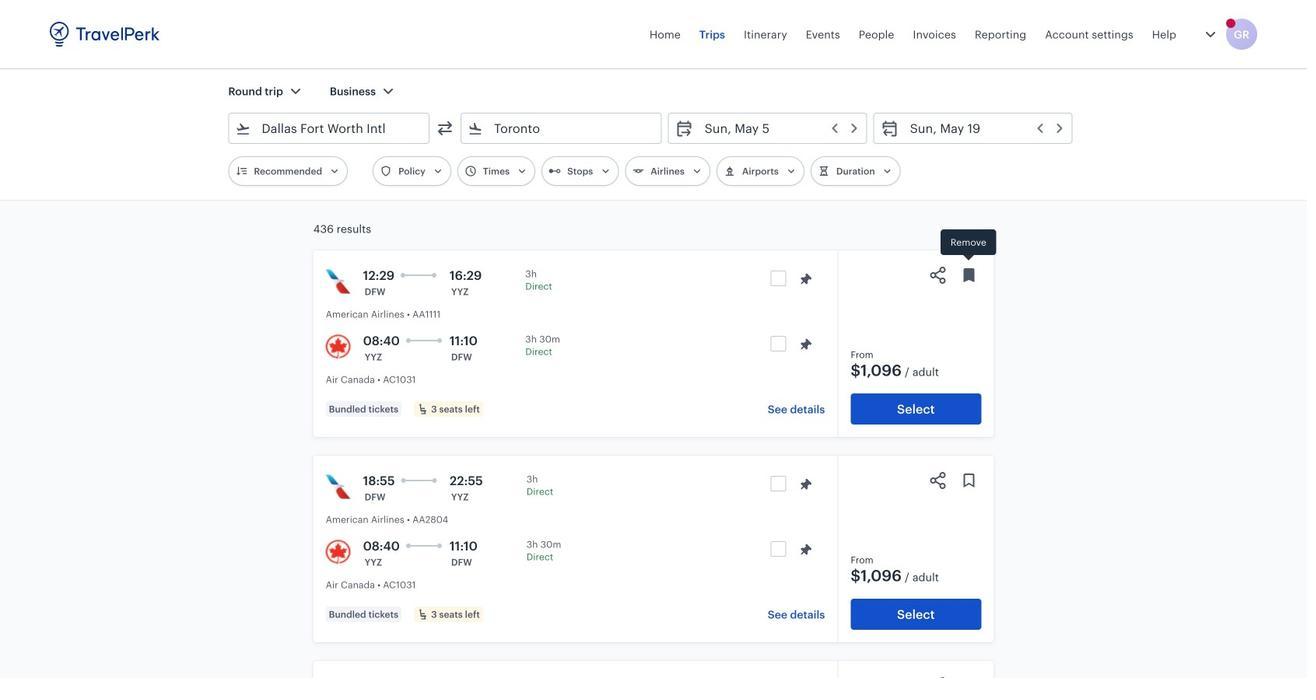 Task type: locate. For each thing, give the bounding box(es) containing it.
Depart field
[[694, 116, 860, 141]]

1 vertical spatial air canada image
[[326, 540, 351, 565]]

To search field
[[483, 116, 641, 141]]

2 air canada image from the top
[[326, 540, 351, 565]]

0 vertical spatial air canada image
[[326, 335, 351, 360]]

american airlines image
[[326, 269, 351, 294]]

air canada image for american airlines icon
[[326, 540, 351, 565]]

1 air canada image from the top
[[326, 335, 351, 360]]

air canada image down american airlines image at the left of page
[[326, 335, 351, 360]]

american airlines image
[[326, 475, 351, 500]]

tooltip
[[941, 230, 997, 263]]

air canada image down american airlines icon
[[326, 540, 351, 565]]

air canada image
[[326, 335, 351, 360], [326, 540, 351, 565]]



Task type: vqa. For each thing, say whether or not it's contained in the screenshot.
first Air Canada ICON
yes



Task type: describe. For each thing, give the bounding box(es) containing it.
From search field
[[251, 116, 409, 141]]

Return field
[[899, 116, 1066, 141]]

air canada image for american airlines image at the left of page
[[326, 335, 351, 360]]



